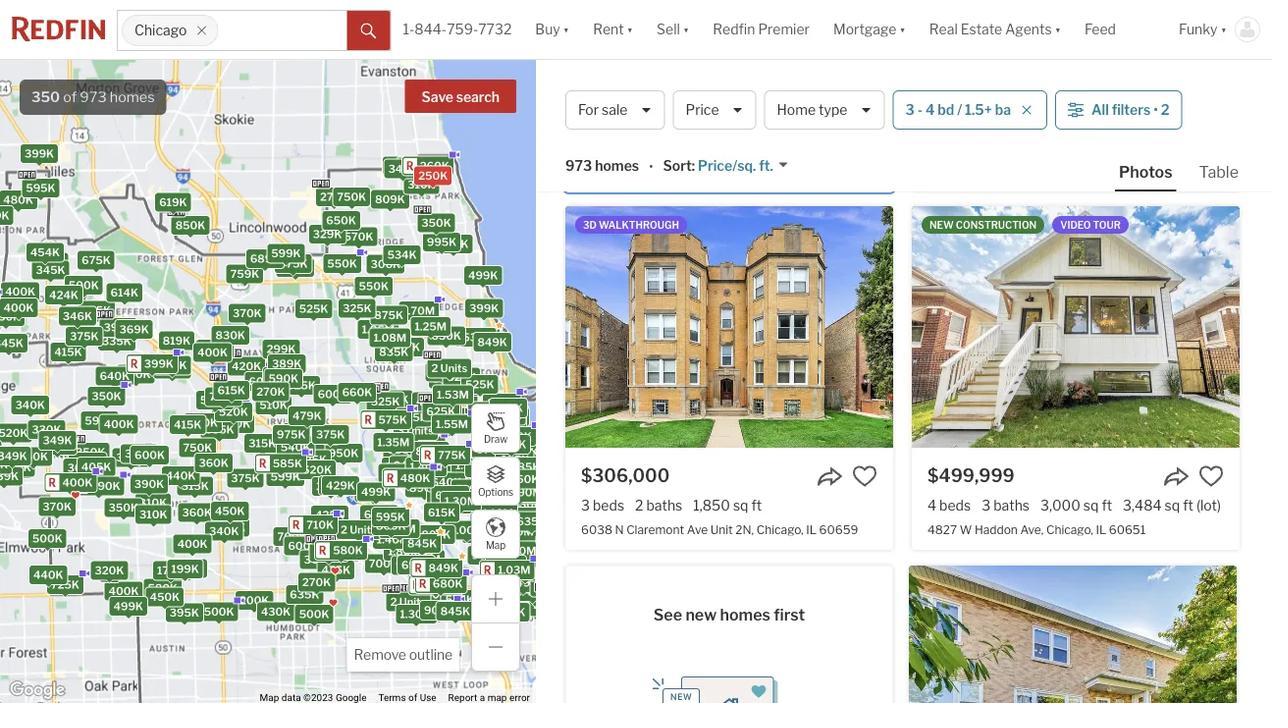 Task type: describe. For each thing, give the bounding box(es) containing it.
2 horizontal spatial 540k
[[497, 438, 527, 451]]

2 horizontal spatial 595k
[[376, 511, 406, 524]]

photo of 2948 n menard ave, chicago, il 60634 image
[[912, 0, 1240, 88]]

424k
[[49, 289, 79, 302]]

ft for 1,850 sq ft
[[752, 497, 762, 514]]

1.40m up 1.80m
[[383, 522, 416, 535]]

650k up the 900k
[[418, 588, 448, 601]]

first
[[774, 605, 806, 624]]

buy ▾ button
[[524, 0, 582, 59]]

2 vertical spatial 345k
[[0, 337, 23, 349]]

all filters • 2 button
[[1056, 90, 1183, 130]]

search
[[456, 89, 500, 106]]

city
[[1164, 85, 1194, 105]]

home type
[[777, 102, 848, 118]]

1 vertical spatial 520k
[[0, 427, 28, 439]]

0 horizontal spatial 1.70m
[[403, 305, 435, 317]]

585k up '1.90m'
[[511, 460, 541, 473]]

346k
[[63, 310, 92, 323]]

2 up 890k
[[438, 469, 445, 482]]

0 horizontal spatial 625k
[[393, 465, 422, 477]]

0 vertical spatial 349k
[[43, 434, 72, 447]]

il left 60707
[[764, 163, 775, 177]]

new construction
[[930, 219, 1037, 231]]

700k down 1.80m
[[369, 558, 399, 571]]

2 vertical spatial 1.10m
[[401, 595, 432, 608]]

0 vertical spatial 2.40m
[[500, 526, 534, 538]]

750k up '1.90m'
[[510, 473, 540, 485]]

1.40m down 870k
[[410, 461, 443, 473]]

2 units down 925k
[[390, 596, 427, 608]]

baths for $306,000
[[647, 497, 683, 514]]

0 vertical spatial 315k
[[249, 437, 276, 450]]

807k
[[422, 528, 451, 541]]

3 up haddon
[[982, 497, 991, 514]]

900k
[[424, 604, 455, 617]]

new
[[686, 605, 717, 624]]

360k down 749k
[[199, 457, 229, 469]]

video tour
[[1061, 219, 1121, 231]]

sort :
[[663, 158, 695, 174]]

1 vertical spatial 425k
[[505, 488, 534, 501]]

real
[[930, 21, 958, 38]]

400k down the 830k
[[198, 346, 228, 359]]

outline
[[409, 647, 453, 663]]

480k down 870k
[[400, 472, 431, 484]]

360k up 519k
[[67, 462, 97, 474]]

2 vertical spatial 1.30m
[[400, 608, 433, 621]]

2 units up 647k
[[432, 362, 468, 375]]

689k
[[250, 252, 280, 265]]

60651
[[1110, 522, 1146, 536]]

819k
[[163, 334, 191, 347]]

0 horizontal spatial 973
[[80, 88, 107, 106]]

700k down the 819k
[[158, 363, 187, 375]]

1.40m down 3.60m
[[490, 566, 523, 578]]

1.85m
[[505, 529, 537, 541]]

1 vertical spatial 349k
[[0, 450, 27, 463]]

0 vertical spatial 370k
[[233, 307, 262, 320]]

240k
[[35, 256, 64, 269]]

baths for $499,999
[[994, 497, 1030, 514]]

homes inside 973 homes •
[[595, 158, 640, 174]]

3 baths
[[982, 497, 1030, 514]]

800k down 924k
[[314, 546, 344, 559]]

750k left 809k
[[337, 191, 367, 203]]

585k up 1.07m
[[525, 548, 554, 561]]

0 horizontal spatial homes
[[110, 88, 155, 106]]

2.00m down 1.95m
[[538, 604, 573, 617]]

4 beds
[[928, 497, 971, 514]]

city guide link
[[1164, 83, 1243, 107]]

480k left the 530k
[[1, 461, 31, 474]]

350k down 335k on the left top of the page
[[92, 390, 121, 403]]

1 horizontal spatial 540k
[[281, 441, 311, 454]]

1 horizontal spatial 1.50m
[[503, 485, 536, 498]]

map button
[[471, 510, 521, 559]]

450k down 179k
[[150, 591, 180, 604]]

0 horizontal spatial 306k
[[371, 258, 401, 271]]

830k
[[216, 329, 245, 342]]

0 vertical spatial 340k
[[200, 343, 230, 355]]

0 vertical spatial 995k
[[427, 236, 457, 248]]

▾ for mortgage ▾
[[900, 21, 906, 38]]

1 vertical spatial 1.70m
[[490, 559, 522, 571]]

560k
[[386, 461, 416, 473]]

2 units down 870k
[[394, 459, 430, 472]]

1 horizontal spatial 375k
[[231, 472, 260, 485]]

0 vertical spatial 1.10m
[[430, 409, 461, 422]]

1 vertical spatial 1.20m
[[515, 561, 547, 574]]

2 units left '950k'
[[285, 446, 321, 459]]

agents
[[1006, 21, 1052, 38]]

1.65m
[[466, 528, 499, 540]]

2 units up 799k
[[438, 469, 474, 482]]

mortgage ▾ button
[[834, 0, 906, 59]]

sell ▾
[[657, 21, 690, 38]]

350k down 1.06m
[[391, 341, 420, 354]]

846k
[[475, 488, 505, 501]]

1-844-759-7732 link
[[403, 21, 512, 38]]

2 vertical spatial 845k
[[441, 605, 470, 618]]

2 vertical spatial 635k
[[290, 588, 320, 601]]

0 vertical spatial 1.30m
[[445, 495, 477, 508]]

7732
[[479, 21, 512, 38]]

3,720
[[1122, 137, 1160, 154]]

il left 60651
[[1096, 522, 1107, 536]]

real estate agents ▾ link
[[930, 0, 1062, 59]]

sq for 3,484
[[1165, 497, 1181, 514]]

800k down 960k at bottom left
[[394, 555, 424, 568]]

3,720 sq ft (lot)
[[1122, 137, 1219, 154]]

360k up 199k
[[182, 506, 212, 519]]

0 vertical spatial 395k
[[116, 451, 146, 464]]

1.03m up 949k
[[498, 564, 531, 576]]

759-
[[447, 21, 479, 38]]

0 horizontal spatial 415k
[[54, 346, 82, 358]]

0 vertical spatial 1.53m
[[437, 388, 469, 401]]

sale
[[602, 102, 628, 118]]

price/sq.
[[698, 158, 757, 174]]

1 vertical spatial 270k
[[257, 385, 285, 398]]

400k up 199k
[[177, 538, 208, 551]]

700k left 695k
[[369, 557, 399, 570]]

350k left 865k
[[121, 368, 151, 381]]

buy ▾
[[536, 21, 570, 38]]

previous button image
[[928, 317, 948, 337]]

710k
[[307, 518, 334, 531]]

2 horizontal spatial 375k
[[316, 428, 345, 441]]

2 down 510k
[[285, 446, 291, 459]]

photo of 2649 n mont clare ave, chicago, il 60707 image
[[566, 0, 894, 88]]

1.40m down 670k
[[474, 461, 507, 474]]

4827
[[928, 522, 958, 536]]

585k up 560k
[[388, 443, 417, 456]]

mont
[[626, 163, 655, 177]]

ave, for 4827
[[1021, 522, 1044, 536]]

draw
[[484, 433, 508, 445]]

all filters • 2
[[1092, 102, 1170, 118]]

949k
[[509, 576, 538, 589]]

749k
[[209, 390, 238, 403]]

2 units right 710k
[[341, 524, 377, 536]]

see new homes first link
[[558, 558, 902, 703]]

home
[[777, 102, 816, 118]]

1 vertical spatial 635k
[[517, 515, 547, 528]]

1-
[[403, 21, 415, 38]]

350k down '330k'
[[18, 450, 48, 463]]

700k up 300k
[[277, 531, 307, 543]]

next button image
[[1205, 317, 1225, 337]]

redfin premier
[[713, 21, 810, 38]]

2.00m up 1.65m
[[475, 512, 509, 525]]

619k
[[159, 196, 187, 209]]

2 vertical spatial 520k
[[303, 464, 332, 476]]

▾ for sell ▾
[[683, 21, 690, 38]]

a favorited home image
[[632, 645, 828, 703]]

400k down 320k
[[109, 585, 139, 598]]

450k down 785k
[[502, 430, 532, 443]]

2 horizontal spatial 725k
[[472, 405, 501, 418]]

429k
[[326, 479, 355, 492]]

3 - 4 bd / 1.5+ ba button
[[893, 90, 1048, 130]]

1 horizontal spatial 1.35m
[[448, 484, 481, 497]]

mortgage
[[834, 21, 897, 38]]

premier
[[759, 21, 810, 38]]

4 inside button
[[926, 102, 935, 118]]

map region
[[0, 0, 582, 703]]

519k
[[87, 479, 115, 492]]

0 vertical spatial 425k
[[509, 449, 538, 462]]

400k left the 424k
[[4, 302, 34, 314]]

1 horizontal spatial 975k
[[525, 557, 554, 570]]

399k up 335k on the left top of the page
[[104, 321, 133, 334]]

350k down 519k
[[109, 501, 138, 514]]

bd
[[938, 102, 955, 118]]

1 horizontal spatial 570k
[[478, 417, 507, 430]]

0 vertical spatial 625k
[[427, 405, 456, 418]]

clare
[[657, 163, 686, 177]]

450k right 429k at the left bottom
[[359, 486, 389, 499]]

350
[[31, 88, 60, 106]]

1.55m
[[436, 418, 468, 431]]

2.00m down 946k
[[537, 591, 572, 603]]

285k
[[494, 402, 523, 415]]

289k
[[0, 463, 27, 475]]

see
[[654, 605, 683, 624]]

60634
[[1106, 163, 1145, 177]]

rent ▾
[[593, 21, 634, 38]]

3 up 647k
[[459, 331, 467, 344]]

2 vertical spatial 625k
[[514, 574, 544, 586]]

750k down 749k
[[183, 442, 212, 454]]

il left price
[[659, 79, 679, 106]]

1 vertical spatial 340k
[[15, 399, 45, 412]]

0 horizontal spatial 475k
[[82, 304, 111, 317]]

3 up 6038
[[581, 497, 590, 514]]

1.03m up 946k
[[528, 559, 560, 571]]

favorite button image for $369,900
[[852, 104, 878, 130]]

1 vertical spatial 4
[[928, 497, 937, 514]]

0 vertical spatial 775k
[[433, 373, 461, 386]]

399k right 875k
[[470, 302, 499, 315]]

650k up 329k
[[326, 214, 356, 227]]

unit
[[711, 522, 733, 536]]

1 479k from the top
[[293, 409, 322, 422]]

1 horizontal spatial 995k
[[472, 549, 502, 562]]

1 vertical spatial 499k
[[361, 486, 391, 498]]

ba
[[996, 102, 1012, 118]]

549k
[[267, 370, 297, 383]]

chicago
[[135, 22, 187, 39]]

6038
[[581, 522, 613, 536]]

2 down 815k
[[394, 459, 401, 472]]

650k right 1.08m
[[432, 330, 462, 342]]

1 horizontal spatial 680k
[[433, 578, 463, 590]]

0 horizontal spatial 540k
[[188, 417, 218, 429]]

300k
[[304, 553, 334, 566]]

2 horizontal spatial 370k
[[489, 461, 518, 473]]

0 horizontal spatial 849k
[[429, 562, 459, 575]]

2 vertical spatial 315k
[[176, 562, 203, 575]]

2 down 925k
[[390, 596, 397, 608]]

2 vertical spatial 640k
[[417, 579, 447, 592]]

480k up '454k'
[[3, 193, 33, 206]]

0 horizontal spatial 390k
[[91, 480, 120, 493]]

$306,000
[[581, 465, 670, 486]]

1 horizontal spatial 1.53m
[[519, 557, 551, 570]]

973 inside 973 homes •
[[566, 158, 592, 174]]

il left 60634
[[1093, 163, 1103, 177]]

1 horizontal spatial 390k
[[134, 478, 164, 491]]

menard
[[972, 163, 1015, 177]]

1 vertical spatial 775k
[[438, 449, 466, 461]]

0 vertical spatial 845k
[[438, 498, 468, 511]]

construction
[[956, 219, 1037, 231]]

mortgage ▾
[[834, 21, 906, 38]]

360k down '950k'
[[316, 480, 346, 493]]

0 horizontal spatial 420k
[[232, 360, 261, 373]]

865k
[[157, 359, 187, 372]]

785k
[[493, 414, 522, 426]]

650k down 815k
[[412, 440, 442, 452]]

0 horizontal spatial 440k
[[33, 569, 63, 581]]

1 vertical spatial 1.30m
[[427, 579, 459, 592]]

see new homes first
[[654, 605, 806, 624]]

750k down 860k
[[383, 534, 412, 547]]

$499,999
[[928, 465, 1015, 486]]

1 vertical spatial 1.10m
[[483, 507, 514, 520]]

400k down 240k
[[5, 285, 35, 298]]

0 horizontal spatial 580k
[[148, 582, 178, 595]]

1 vertical spatial 845k
[[408, 537, 437, 550]]

1 horizontal spatial 306k
[[487, 397, 517, 410]]

$369,900
[[581, 105, 669, 127]]

650k up 1.80m
[[364, 508, 394, 521]]

1 horizontal spatial 849k
[[478, 336, 508, 349]]

1.08m
[[374, 332, 407, 344]]

2 right 710k
[[341, 524, 348, 536]]

0 vertical spatial 675k
[[82, 254, 111, 267]]

0 vertical spatial 1.20m
[[431, 493, 463, 506]]

800k up outline
[[424, 604, 454, 617]]

1 horizontal spatial 550k
[[327, 257, 357, 270]]

0 vertical spatial 345k
[[388, 163, 418, 176]]

for
[[760, 79, 790, 106]]

▾ inside the real estate agents ▾ link
[[1055, 21, 1062, 38]]

0 horizontal spatial 534k
[[388, 249, 417, 261]]

2 up 485k in the left bottom of the page
[[432, 362, 438, 375]]

0 horizontal spatial 615k
[[218, 384, 245, 397]]



Task type: vqa. For each thing, say whether or not it's contained in the screenshot.
"2 Pets Max"
no



Task type: locate. For each thing, give the bounding box(es) containing it.
5 ▾ from the left
[[1055, 21, 1062, 38]]

330k
[[32, 423, 61, 436]]

1 horizontal spatial •
[[1154, 102, 1159, 118]]

chicago,
[[566, 79, 654, 106], [715, 163, 762, 177], [1043, 163, 1090, 177], [757, 522, 804, 536], [1047, 522, 1094, 536]]

save search
[[422, 89, 500, 106]]

1.70m down 3.60m
[[490, 559, 522, 571]]

0 vertical spatial 680k
[[287, 426, 318, 439]]

2
[[1162, 102, 1170, 118], [432, 362, 438, 375], [285, 446, 291, 459], [394, 459, 401, 472], [438, 469, 445, 482], [635, 497, 644, 514], [341, 524, 348, 536], [390, 596, 397, 608]]

0 horizontal spatial 1.53m
[[437, 388, 469, 401]]

1 horizontal spatial 345k
[[36, 264, 65, 276]]

sq right 3,484
[[1165, 497, 1181, 514]]

345k
[[388, 163, 418, 176], [36, 264, 65, 276], [0, 337, 23, 349]]

0 vertical spatial 440k
[[166, 469, 196, 482]]

favorite button image for $306,000
[[852, 464, 878, 489]]

ave, for 2948
[[1017, 163, 1041, 177]]

0 horizontal spatial 1.50m
[[456, 459, 488, 472]]

545k
[[281, 261, 310, 274]]

0 vertical spatial 635k
[[500, 453, 530, 466]]

340k down the 830k
[[200, 343, 230, 355]]

baths
[[647, 497, 683, 514], [994, 497, 1030, 514]]

ft up 'photos' button
[[1181, 137, 1191, 154]]

homes
[[683, 79, 756, 106]]

975k down 510k
[[277, 428, 306, 441]]

1 horizontal spatial homes
[[595, 158, 640, 174]]

2.00m
[[475, 512, 509, 525], [537, 591, 572, 603], [538, 604, 573, 617]]

3 inside button
[[906, 102, 915, 118]]

1 horizontal spatial 625k
[[427, 405, 456, 418]]

1.35m down 740k
[[448, 484, 481, 497]]

1 vertical spatial (lot)
[[1197, 497, 1222, 514]]

946k
[[519, 575, 549, 588]]

2 baths
[[635, 497, 683, 514]]

0 horizontal spatial 349k
[[0, 450, 27, 463]]

520k left '330k'
[[0, 427, 28, 439]]

0 horizontal spatial 850k
[[176, 219, 206, 232]]

835k
[[379, 346, 409, 358]]

2 horizontal spatial 499k
[[469, 269, 498, 282]]

funky ▾
[[1180, 21, 1228, 38]]

1,850 sq ft
[[694, 497, 762, 514]]

250k
[[419, 170, 448, 182]]

1 horizontal spatial baths
[[994, 497, 1030, 514]]

0 vertical spatial 499k
[[469, 269, 498, 282]]

favorite button image
[[852, 104, 878, 130], [852, 464, 878, 489]]

550k down 749k
[[221, 418, 251, 430]]

615k
[[218, 384, 245, 397], [428, 506, 456, 519]]

0 horizontal spatial 345k
[[0, 337, 23, 349]]

favorite button checkbox
[[1199, 464, 1225, 489]]

595k up '454k'
[[26, 182, 56, 194]]

975k
[[277, 428, 306, 441], [525, 557, 554, 570]]

1.00m
[[408, 553, 441, 566]]

0 vertical spatial 975k
[[277, 428, 306, 441]]

▾ inside buy ▾ dropdown button
[[563, 21, 570, 38]]

price/sq. ft. button
[[695, 157, 790, 175]]

3,484 sq ft (lot)
[[1124, 497, 1222, 514]]

1 vertical spatial 2.40m
[[515, 585, 550, 598]]

4.00m
[[449, 524, 484, 537]]

635k up 1.85m at the bottom left of page
[[517, 515, 547, 528]]

4 ▾ from the left
[[900, 21, 906, 38]]

670k
[[476, 443, 506, 456]]

sq for 3,720
[[1162, 137, 1178, 154]]

860k
[[376, 520, 406, 532]]

350k down '250k'
[[422, 217, 452, 230]]

700k up 815k
[[379, 393, 409, 406]]

973
[[80, 88, 107, 106], [566, 158, 592, 174]]

1 vertical spatial 1.50m
[[503, 485, 536, 498]]

2 beds from the left
[[940, 497, 971, 514]]

1 vertical spatial favorite button checkbox
[[852, 464, 878, 489]]

▾ for funky ▾
[[1221, 21, 1228, 38]]

favorite button checkbox up 60659
[[852, 464, 878, 489]]

0 vertical spatial 849k
[[478, 336, 508, 349]]

475k down 924k
[[322, 564, 351, 576]]

2 baths from the left
[[994, 497, 1030, 514]]

1 vertical spatial 440k
[[33, 569, 63, 581]]

740k
[[470, 462, 499, 474]]

home type button
[[765, 90, 885, 130]]

2 vertical spatial 340k
[[209, 525, 239, 538]]

• for filters
[[1154, 102, 1159, 118]]

ft.
[[759, 158, 774, 174]]

1 horizontal spatial 475k
[[279, 257, 308, 270]]

• inside 973 homes •
[[649, 159, 654, 175]]

baths up haddon
[[994, 497, 1030, 514]]

market insights link
[[1027, 64, 1144, 107]]

399k right the 530k
[[125, 447, 154, 460]]

photo of 2755 w rascher ave, chicago, il 60625 image
[[909, 566, 1237, 703]]

4 right -
[[926, 102, 935, 118]]

1 ▾ from the left
[[563, 21, 570, 38]]

325k up 1.06m
[[343, 302, 372, 315]]

479k
[[293, 409, 322, 422], [293, 410, 322, 422]]

340k left 710k
[[209, 525, 239, 538]]

▾ inside mortgage ▾ dropdown button
[[900, 21, 906, 38]]

695k
[[402, 559, 431, 572]]

0 horizontal spatial 975k
[[277, 428, 306, 441]]

1.03m
[[528, 559, 560, 571], [498, 564, 531, 576]]

submit search image
[[361, 23, 377, 39]]

beds for $306,000
[[593, 497, 625, 514]]

save
[[422, 89, 454, 106]]

google image
[[5, 678, 70, 703]]

2 479k from the top
[[293, 410, 322, 422]]

0 vertical spatial 1.70m
[[403, 305, 435, 317]]

335k
[[102, 335, 131, 348]]

favorite button checkbox for $306,000
[[852, 464, 878, 489]]

1.90m
[[510, 486, 543, 499]]

599k left 1.18m at the left bottom of the page
[[271, 470, 300, 483]]

2.40m down 999k at the bottom
[[500, 526, 534, 538]]

1 horizontal spatial 973
[[566, 158, 592, 174]]

sq for 3,000
[[1084, 497, 1099, 514]]

0 horizontal spatial •
[[649, 159, 654, 175]]

type
[[819, 102, 848, 118]]

325k
[[387, 160, 416, 172], [343, 302, 372, 315]]

1.06m
[[362, 323, 395, 336]]

n for $306,000
[[615, 522, 624, 536]]

favorite button checkbox for $369,900
[[852, 104, 878, 130]]

320k
[[95, 564, 124, 577]]

675k up 614k
[[82, 254, 111, 267]]

2 vertical spatial 270k
[[302, 576, 331, 589]]

2 inside button
[[1162, 102, 1170, 118]]

favorite button image
[[1199, 464, 1225, 489]]

0 horizontal spatial 375k
[[70, 330, 99, 343]]

395k
[[116, 451, 146, 464], [170, 606, 199, 619]]

1 vertical spatial 420k
[[495, 408, 524, 421]]

•
[[1154, 102, 1159, 118], [649, 159, 654, 175]]

ft for 2,585 sq ft
[[1101, 137, 1111, 154]]

1 vertical spatial homes
[[595, 158, 640, 174]]

new
[[930, 219, 954, 231]]

775k down 1.55m
[[438, 449, 466, 461]]

photo of 4827 w haddon ave, chicago, il 60651 image
[[912, 206, 1240, 448]]

n
[[614, 163, 623, 177], [961, 163, 970, 177], [615, 522, 624, 536]]

2649 n mont clare ave, chicago, il 60707
[[581, 163, 816, 177]]

600k
[[249, 375, 279, 388], [318, 388, 348, 401], [508, 442, 538, 455], [135, 449, 165, 462], [435, 489, 466, 502], [288, 540, 319, 552], [326, 546, 357, 558]]

845k
[[438, 498, 468, 511], [408, 537, 437, 550], [441, 605, 470, 618]]

580k
[[333, 544, 363, 557], [148, 582, 178, 595]]

sq right 2,585
[[1082, 137, 1098, 154]]

369k
[[119, 323, 149, 336]]

350k up 405k
[[76, 446, 105, 459]]

395k down 199k
[[170, 606, 199, 619]]

540k down 510k
[[281, 441, 311, 454]]

450k up 200k
[[215, 505, 245, 517]]

1 horizontal spatial 499k
[[361, 486, 391, 498]]

0 horizontal spatial 675k
[[82, 254, 111, 267]]

395k right 405k
[[116, 451, 146, 464]]

beds up 6038
[[593, 497, 625, 514]]

1 vertical spatial 849k
[[429, 562, 459, 575]]

2 vertical spatial 475k
[[322, 564, 351, 576]]

1 horizontal spatial 675k
[[216, 521, 246, 534]]

680k up the 900k
[[433, 578, 463, 590]]

0 vertical spatial 640k
[[100, 370, 130, 383]]

favorite button image up 60659
[[852, 464, 878, 489]]

1 horizontal spatial 415k
[[174, 419, 202, 431]]

1.50m up 3.30m
[[503, 485, 536, 498]]

1 vertical spatial 973
[[566, 158, 592, 174]]

535k left 510k
[[200, 394, 230, 406]]

1 baths from the left
[[647, 497, 683, 514]]

315k down 510k
[[249, 437, 276, 450]]

ft
[[1101, 137, 1111, 154], [1181, 137, 1191, 154], [752, 497, 762, 514], [1102, 497, 1113, 514], [1184, 497, 1194, 514]]

remove chicago image
[[196, 25, 208, 36]]

1-844-759-7732
[[403, 21, 512, 38]]

sq for 2,585
[[1082, 137, 1098, 154]]

399k down the 819k
[[144, 358, 174, 370]]

0 horizontal spatial 570k
[[344, 230, 374, 243]]

remove 3 - 4 bd / 1.5+ ba image
[[1021, 104, 1033, 116]]

1.20m
[[431, 493, 463, 506], [515, 561, 547, 574]]

1.20m up 4.00m
[[431, 493, 463, 506]]

6038 n claremont ave unit 2n, chicago, il 60659
[[581, 522, 859, 536]]

• for homes
[[649, 159, 654, 175]]

3 beds
[[581, 497, 625, 514]]

475k
[[279, 257, 308, 270], [82, 304, 111, 317], [322, 564, 351, 576]]

534k down 809k
[[388, 249, 417, 261]]

575k
[[493, 409, 522, 422], [379, 413, 408, 426], [493, 467, 522, 480], [445, 593, 474, 606]]

1,850
[[694, 497, 731, 514]]

▾ for rent ▾
[[627, 21, 634, 38]]

▾ inside rent ▾ dropdown button
[[627, 21, 634, 38]]

n right the '2948' at the top of page
[[961, 163, 970, 177]]

1 vertical spatial 535k
[[205, 423, 234, 436]]

n for $369,900
[[614, 163, 623, 177]]

2 horizontal spatial 550k
[[359, 280, 389, 293]]

400k up 405k
[[104, 418, 134, 431]]

400k down the 530k
[[62, 477, 93, 489]]

3,000
[[1041, 497, 1081, 514]]

415k down '346k' on the top left of the page
[[54, 346, 82, 358]]

all
[[1092, 102, 1110, 118]]

440k right 519k
[[166, 469, 196, 482]]

favorite button image right the type
[[852, 104, 878, 130]]

599k up the 545k
[[271, 247, 301, 260]]

0 vertical spatial 306k
[[371, 258, 401, 271]]

890k
[[410, 482, 440, 495]]

775k up 485k in the left bottom of the page
[[433, 373, 461, 386]]

1 vertical spatial 475k
[[82, 304, 111, 317]]

homes inside 'link'
[[720, 605, 771, 624]]

sell ▾ button
[[657, 0, 690, 59]]

▾ inside sell ▾ dropdown button
[[683, 21, 690, 38]]

il left 60659
[[807, 522, 817, 536]]

375k down '346k' on the top left of the page
[[70, 330, 99, 343]]

real estate agents ▾ button
[[918, 0, 1073, 59]]

ft up 60651
[[1102, 497, 1113, 514]]

favorite button checkbox right the type
[[852, 104, 878, 130]]

849k up 285k
[[478, 336, 508, 349]]

585k left '950k'
[[273, 457, 303, 470]]

425k down 685k
[[505, 488, 534, 501]]

market
[[1027, 85, 1081, 105]]

1 vertical spatial 975k
[[525, 557, 554, 570]]

1 vertical spatial 595k
[[85, 414, 114, 427]]

beds for $499,999
[[940, 497, 971, 514]]

0 vertical spatial 534k
[[388, 249, 417, 261]]

640k down 870k
[[432, 476, 462, 489]]

ft for 3,000 sq ft
[[1102, 497, 1113, 514]]

1 vertical spatial 725k
[[299, 453, 327, 466]]

759k
[[230, 267, 259, 280]]

0 horizontal spatial 680k
[[287, 426, 318, 439]]

options button
[[471, 457, 521, 506]]

buy ▾ button
[[536, 0, 570, 59]]

1 vertical spatial 1.53m
[[519, 557, 551, 570]]

ft for 3,720 sq ft (lot)
[[1181, 137, 1191, 154]]

0 horizontal spatial baths
[[647, 497, 683, 514]]

▾ for buy ▾
[[563, 21, 570, 38]]

price button
[[673, 90, 757, 130]]

1.95m
[[535, 581, 567, 594]]

• inside button
[[1154, 102, 1159, 118]]

849k down 960k at bottom left
[[429, 562, 459, 575]]

640k down 695k
[[417, 579, 447, 592]]

0 horizontal spatial 595k
[[26, 182, 56, 194]]

675k up 200k
[[216, 521, 246, 534]]

▾ right rent
[[627, 21, 634, 38]]

375k up '950k'
[[316, 428, 345, 441]]

1 vertical spatial 550k
[[359, 280, 389, 293]]

2 vertical spatial 595k
[[376, 511, 406, 524]]

sq for 1,850
[[734, 497, 749, 514]]

570k right 329k
[[344, 230, 374, 243]]

real estate agents ▾
[[930, 21, 1062, 38]]

1.40m down 860k
[[377, 533, 410, 546]]

ft up 2n,
[[752, 497, 762, 514]]

0 vertical spatial 415k
[[54, 346, 82, 358]]

(lot) for 3,484 sq ft (lot)
[[1197, 497, 1222, 514]]

3 ▾ from the left
[[683, 21, 690, 38]]

1 horizontal spatial 325k
[[387, 160, 416, 172]]

850k
[[176, 219, 206, 232], [509, 446, 539, 459]]

2 ▾ from the left
[[627, 21, 634, 38]]

1 beds from the left
[[593, 497, 625, 514]]

homes right the of
[[110, 88, 155, 106]]

funky
[[1180, 21, 1218, 38]]

1 vertical spatial 534k
[[463, 331, 492, 344]]

1 favorite button checkbox from the top
[[852, 104, 878, 130]]

2 vertical spatial 375k
[[231, 472, 260, 485]]

2 vertical spatial 550k
[[221, 418, 251, 430]]

430k
[[261, 605, 291, 618]]

6 ▾ from the left
[[1221, 21, 1228, 38]]

1 horizontal spatial 580k
[[333, 544, 363, 557]]

0 vertical spatial 725k
[[472, 405, 501, 418]]

2 favorite button checkbox from the top
[[852, 464, 878, 489]]

306k up 875k
[[371, 258, 401, 271]]

2 horizontal spatial 625k
[[514, 574, 544, 586]]

1.30m up remove outline
[[400, 608, 433, 621]]

640k down 335k on the left top of the page
[[100, 370, 130, 383]]

ft for 3,484 sq ft (lot)
[[1184, 497, 1194, 514]]

1.35m up 560k
[[378, 436, 410, 449]]

w
[[960, 522, 973, 536]]

2 up claremont
[[635, 497, 644, 514]]

2 vertical spatial 725k
[[51, 579, 79, 591]]

buy
[[536, 21, 560, 38]]

534k up 647k
[[463, 331, 492, 344]]

0 horizontal spatial 499k
[[114, 600, 143, 613]]

924k
[[313, 532, 343, 544]]

1 vertical spatial 325k
[[343, 302, 372, 315]]

3d walkthrough
[[583, 219, 679, 231]]

640k
[[100, 370, 130, 383], [432, 476, 462, 489], [417, 579, 447, 592]]

• right filters
[[1154, 102, 1159, 118]]

price
[[686, 102, 719, 118]]

photo of 6038 n claremont ave unit 2n, chicago, il 60659 image
[[566, 206, 894, 448]]

1 vertical spatial 615k
[[428, 506, 456, 519]]

325k left '250k'
[[387, 160, 416, 172]]

for sale
[[578, 102, 628, 118]]

1.20m up 946k
[[515, 561, 547, 574]]

1.07m
[[509, 565, 541, 578]]

3 down 815k
[[398, 424, 405, 437]]

0 vertical spatial 475k
[[279, 257, 308, 270]]

None search field
[[218, 11, 347, 50]]

370k up the 830k
[[233, 307, 262, 320]]

remove
[[354, 647, 406, 663]]

510k
[[260, 399, 288, 412]]

669k
[[496, 606, 526, 619]]

1 vertical spatial 306k
[[487, 397, 517, 410]]

3 - 4 bd / 1.5+ ba
[[906, 102, 1012, 118]]

599k up 890k
[[383, 467, 412, 480]]

1 horizontal spatial 850k
[[509, 446, 539, 459]]

350k
[[422, 217, 452, 230], [391, 341, 420, 354], [121, 368, 151, 381], [92, 390, 121, 403], [76, 446, 105, 459], [18, 450, 48, 463], [109, 501, 138, 514]]

2 favorite button image from the top
[[852, 464, 878, 489]]

favorite button checkbox
[[852, 104, 878, 130], [852, 464, 878, 489]]

399k down 350
[[25, 148, 54, 160]]

1 vertical spatial 315k
[[181, 480, 209, 493]]

306k up 785k
[[487, 397, 517, 410]]

1 favorite button image from the top
[[852, 104, 878, 130]]

1 vertical spatial 640k
[[432, 476, 462, 489]]

1 horizontal spatial 3 units
[[459, 331, 496, 344]]

270k up 329k
[[320, 190, 349, 203]]

420k up draw
[[495, 408, 524, 421]]

1 horizontal spatial 420k
[[495, 408, 524, 421]]

685k
[[509, 468, 539, 481]]

(lot) for 3,720 sq ft (lot)
[[1194, 137, 1219, 154]]

535k
[[200, 394, 230, 406], [205, 423, 234, 436]]

950k
[[329, 447, 359, 460]]

1 vertical spatial 375k
[[316, 428, 345, 441]]

(lot) down favorite button icon
[[1197, 497, 1222, 514]]



